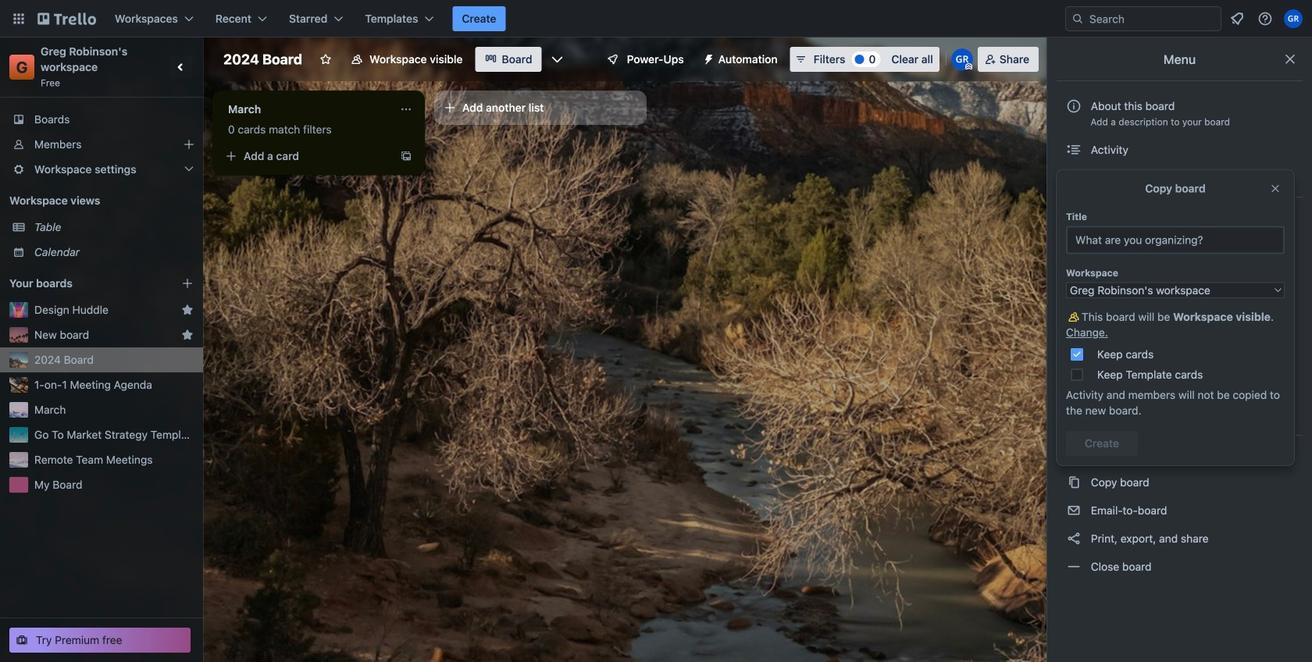 Task type: describe. For each thing, give the bounding box(es) containing it.
0 notifications image
[[1228, 9, 1247, 28]]

this member is an admin of this board. image
[[966, 63, 973, 70]]

your boards with 8 items element
[[9, 274, 158, 293]]

search image
[[1072, 13, 1085, 25]]

Search field
[[1085, 8, 1221, 30]]

customize views image
[[550, 52, 565, 67]]

greg robinson (gregrobinson96) image
[[1285, 9, 1303, 28]]

back to home image
[[38, 6, 96, 31]]

open information menu image
[[1258, 11, 1274, 27]]

add board image
[[181, 277, 194, 290]]

Board name text field
[[216, 47, 310, 72]]



Task type: locate. For each thing, give the bounding box(es) containing it.
4 sm image from the top
[[1067, 309, 1082, 325]]

2 sm image from the top
[[1067, 170, 1082, 186]]

None text field
[[219, 97, 394, 122]]

5 sm image from the top
[[1067, 447, 1082, 463]]

2 starred icon image from the top
[[181, 329, 194, 341]]

1 starred icon image from the top
[[181, 304, 194, 316]]

1 vertical spatial starred icon image
[[181, 329, 194, 341]]

starred icon image
[[181, 304, 194, 316], [181, 329, 194, 341]]

3 sm image from the top
[[1067, 293, 1082, 309]]

sm image
[[1067, 142, 1082, 158], [1067, 170, 1082, 186], [1067, 293, 1082, 309], [1067, 309, 1082, 325], [1067, 447, 1082, 463]]

star or unstar board image
[[320, 53, 332, 66]]

0 vertical spatial starred icon image
[[181, 304, 194, 316]]

What are you organizing? text field
[[1067, 226, 1285, 254]]

None submit
[[1067, 431, 1139, 456]]

primary element
[[0, 0, 1313, 38]]

sm image
[[697, 47, 719, 69], [1067, 209, 1082, 224], [1067, 321, 1082, 337], [1067, 349, 1082, 365], [1067, 377, 1082, 393], [1067, 406, 1082, 421], [1067, 475, 1082, 491], [1067, 503, 1082, 519], [1067, 531, 1082, 547], [1067, 559, 1082, 575]]

1 sm image from the top
[[1067, 142, 1082, 158]]

greg robinson (gregrobinson96) image
[[952, 48, 973, 70]]

workspace navigation collapse icon image
[[170, 56, 192, 78]]

create from template… image
[[400, 150, 413, 163]]



Task type: vqa. For each thing, say whether or not it's contained in the screenshot.
sm icon in Copy link
no



